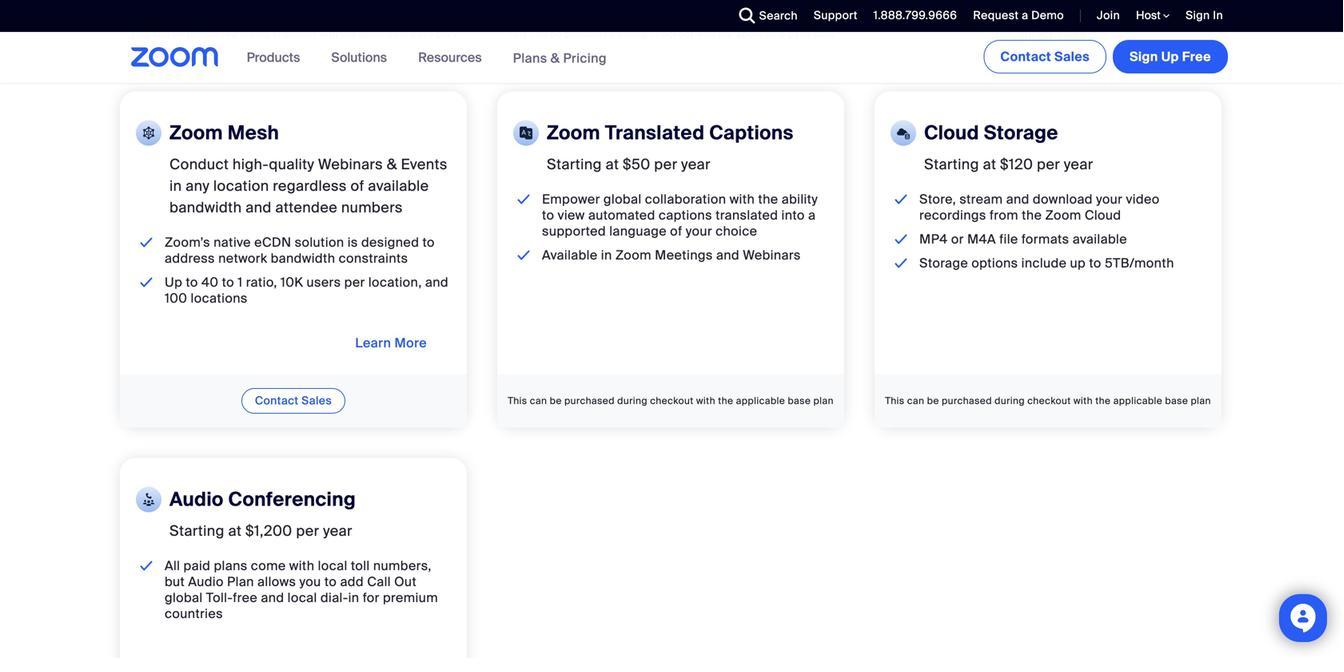 Task type: vqa. For each thing, say whether or not it's contained in the screenshot.
the 'users'
yes



Task type: locate. For each thing, give the bounding box(es) containing it.
0 horizontal spatial webinars
[[318, 155, 383, 174]]

1 vertical spatial contact sales
[[1001, 48, 1090, 65]]

year for translated
[[681, 155, 711, 174]]

1 vertical spatial &
[[387, 155, 397, 174]]

conduct high-quality webinars & events in any location regardless of available bandwidth and attendee numbers
[[170, 155, 448, 217]]

audio right the but
[[188, 574, 224, 591]]

at for storage
[[983, 155, 997, 174]]

0 vertical spatial webinars
[[318, 155, 383, 174]]

& inside product information navigation
[[551, 50, 560, 67]]

& right plans on the left of page
[[551, 50, 560, 67]]

starting for cloud
[[924, 155, 979, 174]]

1 horizontal spatial in
[[348, 590, 359, 607]]

ok image left "store,"
[[892, 191, 911, 207]]

checkout
[[273, 28, 316, 40], [650, 28, 694, 40], [650, 395, 694, 407], [1028, 395, 1071, 407]]

in left for
[[348, 590, 359, 607]]

0 vertical spatial your
[[1096, 191, 1123, 208]]

in
[[1213, 8, 1223, 23]]

1 vertical spatial available
[[1073, 231, 1127, 248]]

& left events
[[387, 155, 397, 174]]

ok image left 100
[[137, 275, 156, 291]]

starting up "store,"
[[924, 155, 979, 174]]

for
[[363, 590, 380, 607]]

store, stream and download your video recordings from the zoom cloud
[[920, 191, 1160, 224]]

in right available
[[601, 247, 612, 264]]

audio inside all paid plans come with local toll numbers, but audio plan allows you to add call out global toll-free and local dial-in for premium countries
[[188, 574, 224, 591]]

0 vertical spatial storage
[[984, 121, 1059, 145]]

up left free
[[1162, 48, 1179, 65]]

0 vertical spatial audio
[[170, 488, 224, 512]]

1 horizontal spatial a
[[1022, 8, 1029, 23]]

zoom translated captions
[[547, 121, 794, 145]]

banner
[[112, 32, 1231, 84]]

empower global collaboration with the ability to view automated captions translated into a supported language of your choice
[[542, 191, 818, 240]]

$50
[[623, 155, 651, 174]]

0 horizontal spatial &
[[387, 155, 397, 174]]

1 horizontal spatial webinars
[[743, 247, 801, 264]]

global down all
[[165, 590, 203, 607]]

applicable
[[359, 28, 408, 40], [736, 28, 785, 40], [736, 395, 785, 407], [1114, 395, 1163, 407]]

request a demo link
[[961, 0, 1068, 32], [973, 8, 1064, 23]]

support link
[[802, 0, 862, 32], [814, 8, 858, 23]]

purchased
[[187, 28, 237, 40], [565, 28, 615, 40], [565, 395, 615, 407], [942, 395, 992, 407]]

0 vertical spatial in
[[170, 177, 182, 195]]

sign down host
[[1130, 48, 1158, 65]]

starting up empower
[[547, 155, 602, 174]]

per down conferencing
[[296, 522, 319, 541]]

year up toll
[[323, 522, 353, 541]]

up
[[1070, 255, 1086, 272]]

of inside conduct high-quality webinars & events in any location regardless of available bandwidth and attendee numbers
[[351, 177, 364, 195]]

1 horizontal spatial of
[[670, 223, 683, 240]]

year up collaboration
[[681, 155, 711, 174]]

0 horizontal spatial at
[[228, 522, 242, 541]]

join link
[[1085, 0, 1124, 32], [1097, 8, 1120, 23]]

from
[[990, 207, 1019, 224]]

mesh
[[228, 121, 279, 145]]

0 vertical spatial available
[[368, 177, 429, 195]]

1 vertical spatial up
[[165, 274, 182, 291]]

and
[[1006, 191, 1030, 208], [246, 199, 272, 217], [716, 247, 740, 264], [425, 274, 449, 291], [261, 590, 284, 607]]

1 vertical spatial local
[[288, 590, 317, 607]]

1 horizontal spatial local
[[318, 558, 348, 575]]

dial-
[[321, 590, 348, 607]]

into
[[782, 207, 805, 224]]

available
[[542, 247, 598, 264]]

0 horizontal spatial sign
[[1130, 48, 1158, 65]]

your up meetings
[[686, 223, 712, 240]]

0 horizontal spatial available
[[368, 177, 429, 195]]

contact sales
[[1010, 27, 1087, 41], [1001, 48, 1090, 65], [255, 394, 332, 409]]

up down address
[[165, 274, 182, 291]]

per for conferencing
[[296, 522, 319, 541]]

1 horizontal spatial storage
[[984, 121, 1059, 145]]

webinars inside conduct high-quality webinars & events in any location regardless of available bandwidth and attendee numbers
[[318, 155, 383, 174]]

cloud storage
[[924, 121, 1059, 145]]

this can be purchased during checkout with the applicable base plan
[[130, 28, 456, 40], [508, 28, 834, 40], [508, 395, 834, 407], [885, 395, 1211, 407]]

and inside store, stream and download your video recordings from the zoom cloud
[[1006, 191, 1030, 208]]

any
[[186, 177, 210, 195]]

2 vertical spatial contact
[[255, 394, 299, 409]]

cloud inside store, stream and download your video recordings from the zoom cloud
[[1085, 207, 1121, 224]]

solutions
[[331, 49, 387, 66]]

0 horizontal spatial storage
[[920, 255, 968, 272]]

0 horizontal spatial bandwidth
[[170, 199, 242, 217]]

video
[[1126, 191, 1160, 208]]

starting up paid
[[170, 522, 225, 541]]

meetings navigation
[[981, 32, 1231, 77]]

zoom
[[170, 121, 223, 145], [547, 121, 600, 145], [1046, 207, 1082, 224], [616, 247, 652, 264]]

at left '$50'
[[606, 155, 619, 174]]

2 horizontal spatial starting
[[924, 155, 979, 174]]

meetings
[[655, 247, 713, 264]]

and down location
[[246, 199, 272, 217]]

available down events
[[368, 177, 429, 195]]

designed
[[361, 234, 419, 251]]

2 vertical spatial in
[[348, 590, 359, 607]]

per for storage
[[1037, 155, 1060, 174]]

sign in link
[[1174, 0, 1231, 32], [1186, 8, 1223, 23]]

base
[[410, 28, 434, 40], [788, 28, 811, 40], [788, 395, 811, 407], [1165, 395, 1188, 407]]

bandwidth up 10k
[[271, 250, 335, 267]]

ok image left zoom's
[[137, 235, 156, 251]]

at left $120
[[983, 155, 997, 174]]

1 vertical spatial sign
[[1130, 48, 1158, 65]]

1 vertical spatial contact
[[1001, 48, 1051, 65]]

ok image
[[514, 191, 534, 207], [892, 231, 911, 247], [892, 255, 911, 271], [137, 558, 156, 574]]

0 vertical spatial &
[[551, 50, 560, 67]]

to right you
[[325, 574, 337, 591]]

per right $120
[[1037, 155, 1060, 174]]

zoom up formats
[[1046, 207, 1082, 224]]

local left toll
[[318, 558, 348, 575]]

1 horizontal spatial bandwidth
[[271, 250, 335, 267]]

0 horizontal spatial starting
[[170, 522, 225, 541]]

local left dial-
[[288, 590, 317, 607]]

starting
[[547, 155, 602, 174], [924, 155, 979, 174], [170, 522, 225, 541]]

bandwidth inside 'zoom's native ecdn solution is designed to address network bandwidth constraints'
[[271, 250, 335, 267]]

to inside all paid plans come with local toll numbers, but audio plan allows you to add call out global toll-free and local dial-in for premium countries
[[325, 574, 337, 591]]

webinars
[[318, 155, 383, 174], [743, 247, 801, 264]]

of up available in zoom meetings and webinars
[[670, 223, 683, 240]]

the inside 'empower global collaboration with the ability to view automated captions translated into a supported language of your choice'
[[758, 191, 778, 208]]

1 horizontal spatial at
[[606, 155, 619, 174]]

join
[[1097, 8, 1120, 23]]

plans & pricing link
[[513, 50, 607, 67], [513, 50, 607, 67]]

0 vertical spatial up
[[1162, 48, 1179, 65]]

to left view
[[542, 207, 554, 224]]

2 horizontal spatial year
[[1064, 155, 1094, 174]]

1 horizontal spatial global
[[604, 191, 642, 208]]

audio
[[170, 488, 224, 512], [188, 574, 224, 591]]

1 horizontal spatial your
[[1096, 191, 1123, 208]]

1 vertical spatial bandwidth
[[271, 250, 335, 267]]

come
[[251, 558, 286, 575]]

your left video
[[1096, 191, 1123, 208]]

per right '$50'
[[654, 155, 678, 174]]

a right "into"
[[808, 207, 816, 224]]

and down choice
[[716, 247, 740, 264]]

and right free
[[261, 590, 284, 607]]

in inside conduct high-quality webinars & events in any location regardless of available bandwidth and attendee numbers
[[170, 177, 182, 195]]

0 vertical spatial bandwidth
[[170, 199, 242, 217]]

per down constraints
[[344, 274, 365, 291]]

a inside 'empower global collaboration with the ability to view automated captions translated into a supported language of your choice'
[[808, 207, 816, 224]]

1 vertical spatial in
[[601, 247, 612, 264]]

ok image left available
[[514, 247, 534, 263]]

0 horizontal spatial in
[[170, 177, 182, 195]]

at left $1,200
[[228, 522, 242, 541]]

the
[[341, 28, 356, 40], [718, 28, 734, 40], [758, 191, 778, 208], [1022, 207, 1042, 224], [718, 395, 734, 407], [1096, 395, 1111, 407]]

sales inside meetings navigation
[[1055, 48, 1090, 65]]

contact sales link
[[996, 22, 1100, 47], [984, 40, 1107, 74], [241, 389, 346, 414]]

0 vertical spatial a
[[1022, 8, 1029, 23]]

to right "designed"
[[423, 234, 435, 251]]

allows
[[258, 574, 296, 591]]

bandwidth inside conduct high-quality webinars & events in any location regardless of available bandwidth and attendee numbers
[[170, 199, 242, 217]]

2 horizontal spatial in
[[601, 247, 612, 264]]

&
[[551, 50, 560, 67], [387, 155, 397, 174]]

1 horizontal spatial &
[[551, 50, 560, 67]]

automated
[[588, 207, 655, 224]]

1 vertical spatial cloud
[[1085, 207, 1121, 224]]

0 vertical spatial of
[[351, 177, 364, 195]]

a left demo
[[1022, 8, 1029, 23]]

support
[[814, 8, 858, 23]]

ok image
[[892, 191, 911, 207], [137, 235, 156, 251], [514, 247, 534, 263], [137, 275, 156, 291]]

1 horizontal spatial up
[[1162, 48, 1179, 65]]

demo
[[1032, 8, 1064, 23]]

plans
[[214, 558, 248, 575]]

2 horizontal spatial at
[[983, 155, 997, 174]]

all paid plans come with local toll numbers, but audio plan allows you to add call out global toll-free and local dial-in for premium countries
[[165, 558, 438, 623]]

or
[[951, 231, 964, 248]]

toll-
[[206, 590, 233, 607]]

per
[[654, 155, 678, 174], [1037, 155, 1060, 174], [344, 274, 365, 291], [296, 522, 319, 541]]

at
[[606, 155, 619, 174], [983, 155, 997, 174], [228, 522, 242, 541]]

cloud up starting at $120 per year
[[924, 121, 979, 145]]

m4a
[[968, 231, 996, 248]]

zoom down language
[[616, 247, 652, 264]]

0 horizontal spatial global
[[165, 590, 203, 607]]

0 vertical spatial cloud
[[924, 121, 979, 145]]

global down starting at $50 per year
[[604, 191, 642, 208]]

zoom up the conduct
[[170, 121, 223, 145]]

1 vertical spatial global
[[165, 590, 203, 607]]

of inside 'empower global collaboration with the ability to view automated captions translated into a supported language of your choice'
[[670, 223, 683, 240]]

available up up at the top of the page
[[1073, 231, 1127, 248]]

your
[[1096, 191, 1123, 208], [686, 223, 712, 240]]

quality
[[269, 155, 314, 174]]

in left the any
[[170, 177, 182, 195]]

ability
[[782, 191, 818, 208]]

bandwidth down the any
[[170, 199, 242, 217]]

0 vertical spatial sign
[[1186, 8, 1210, 23]]

starting for audio
[[170, 522, 225, 541]]

zoom inside store, stream and download your video recordings from the zoom cloud
[[1046, 207, 1082, 224]]

audio up paid
[[170, 488, 224, 512]]

& inside conduct high-quality webinars & events in any location regardless of available bandwidth and attendee numbers
[[387, 155, 397, 174]]

sales
[[1056, 27, 1087, 41], [1055, 48, 1090, 65], [302, 394, 332, 409]]

paid
[[184, 558, 211, 575]]

1 vertical spatial audio
[[188, 574, 224, 591]]

of up "numbers"
[[351, 177, 364, 195]]

1.888.799.9666 button
[[862, 0, 961, 32], [874, 8, 957, 23]]

sign inside button
[[1130, 48, 1158, 65]]

storage down mp4
[[920, 255, 968, 272]]

and down $120
[[1006, 191, 1030, 208]]

join link left host
[[1085, 0, 1124, 32]]

1.888.799.9666
[[874, 8, 957, 23]]

1 horizontal spatial sign
[[1186, 8, 1210, 23]]

plan
[[227, 574, 254, 591]]

$1,200
[[245, 522, 292, 541]]

1 horizontal spatial cloud
[[1085, 207, 1121, 224]]

0 horizontal spatial cloud
[[924, 121, 979, 145]]

global inside 'empower global collaboration with the ability to view automated captions translated into a supported language of your choice'
[[604, 191, 642, 208]]

high-
[[233, 155, 269, 174]]

0 horizontal spatial of
[[351, 177, 364, 195]]

0 horizontal spatial a
[[808, 207, 816, 224]]

1 vertical spatial of
[[670, 223, 683, 240]]

1 vertical spatial your
[[686, 223, 712, 240]]

webinars up regardless
[[318, 155, 383, 174]]

0 horizontal spatial your
[[686, 223, 712, 240]]

available
[[368, 177, 429, 195], [1073, 231, 1127, 248]]

bandwidth
[[170, 199, 242, 217], [271, 250, 335, 267]]

sign left in
[[1186, 8, 1210, 23]]

countries
[[165, 606, 223, 623]]

webinars down choice
[[743, 247, 801, 264]]

ok image for available in zoom meetings and webinars
[[514, 247, 534, 263]]

host button
[[1136, 8, 1170, 23]]

search button
[[727, 0, 802, 32]]

1 horizontal spatial starting
[[547, 155, 602, 174]]

product information navigation
[[235, 32, 619, 84]]

1 vertical spatial webinars
[[743, 247, 801, 264]]

can
[[153, 28, 170, 40], [530, 28, 547, 40], [530, 395, 547, 407], [907, 395, 925, 407]]

storage up $120
[[984, 121, 1059, 145]]

and right "location,"
[[425, 274, 449, 291]]

cloud left video
[[1085, 207, 1121, 224]]

1 vertical spatial a
[[808, 207, 816, 224]]

year up download
[[1064, 155, 1094, 174]]

0 vertical spatial global
[[604, 191, 642, 208]]

0 horizontal spatial up
[[165, 274, 182, 291]]

0 horizontal spatial local
[[288, 590, 317, 607]]

0 vertical spatial local
[[318, 558, 348, 575]]

1 horizontal spatial year
[[681, 155, 711, 174]]

0 vertical spatial sales
[[1056, 27, 1087, 41]]

sign
[[1186, 8, 1210, 23], [1130, 48, 1158, 65]]

the inside store, stream and download your video recordings from the zoom cloud
[[1022, 207, 1042, 224]]

0 horizontal spatial year
[[323, 522, 353, 541]]

1 vertical spatial sales
[[1055, 48, 1090, 65]]



Task type: describe. For each thing, give the bounding box(es) containing it.
up inside button
[[1162, 48, 1179, 65]]

sign in
[[1186, 8, 1223, 23]]

free
[[1182, 48, 1211, 65]]

native
[[214, 234, 251, 251]]

zoom up starting at $50 per year
[[547, 121, 600, 145]]

starting at $1,200 per year
[[170, 522, 353, 541]]

you
[[299, 574, 321, 591]]

2 vertical spatial contact sales
[[255, 394, 332, 409]]

network
[[218, 250, 267, 267]]

events
[[401, 155, 448, 174]]

view
[[558, 207, 585, 224]]

download
[[1033, 191, 1093, 208]]

at for conferencing
[[228, 522, 242, 541]]

search
[[759, 8, 798, 23]]

zoom mesh
[[170, 121, 279, 145]]

store,
[[920, 191, 956, 208]]

zoom logo image
[[131, 47, 219, 67]]

100
[[165, 290, 187, 307]]

products
[[247, 49, 300, 66]]

sign for sign in
[[1186, 8, 1210, 23]]

language
[[609, 223, 667, 240]]

banner containing contact sales
[[112, 32, 1231, 84]]

to right up at the top of the page
[[1089, 255, 1102, 272]]

premium
[[383, 590, 438, 607]]

sign up free button
[[1113, 40, 1228, 74]]

audio conferencing
[[170, 488, 356, 512]]

conduct
[[170, 155, 229, 174]]

starting at $50 per year
[[547, 155, 711, 174]]

zoom's native ecdn solution is designed to address network bandwidth constraints
[[165, 234, 435, 267]]

and inside all paid plans come with local toll numbers, but audio plan allows you to add call out global toll-free and local dial-in for premium countries
[[261, 590, 284, 607]]

join link up meetings navigation
[[1097, 8, 1120, 23]]

free
[[233, 590, 258, 607]]

contact sales link inside meetings navigation
[[984, 40, 1107, 74]]

location
[[213, 177, 269, 195]]

learn
[[355, 335, 391, 352]]

your inside store, stream and download your video recordings from the zoom cloud
[[1096, 191, 1123, 208]]

ok image for empower global collaboration with the ability to view automated captions translated into a supported language of your choice
[[514, 191, 534, 207]]

year for conferencing
[[323, 522, 353, 541]]

resources
[[418, 49, 482, 66]]

1 vertical spatial storage
[[920, 255, 968, 272]]

ok image for store, stream and download your video recordings from the zoom cloud
[[892, 191, 911, 207]]

locations
[[191, 290, 248, 307]]

sign for sign up free
[[1130, 48, 1158, 65]]

ok image for up to 40 to 1 ratio, 10k users per location, and 100 locations
[[137, 275, 156, 291]]

0 vertical spatial contact
[[1010, 27, 1053, 41]]

to inside 'empower global collaboration with the ability to view automated captions translated into a supported language of your choice'
[[542, 207, 554, 224]]

learn more link
[[339, 330, 443, 357]]

address
[[165, 250, 215, 267]]

formats
[[1022, 231, 1070, 248]]

include
[[1022, 255, 1067, 272]]

and inside conduct high-quality webinars & events in any location regardless of available bandwidth and attendee numbers
[[246, 199, 272, 217]]

10k
[[281, 274, 303, 291]]

contact sales inside meetings navigation
[[1001, 48, 1090, 65]]

conferencing
[[228, 488, 356, 512]]

with inside 'empower global collaboration with the ability to view automated captions translated into a supported language of your choice'
[[730, 191, 755, 208]]

ok image for zoom's native ecdn solution is designed to address network bandwidth constraints
[[137, 235, 156, 251]]

ok image for storage options include up to 5tb/month
[[892, 255, 911, 271]]

in inside all paid plans come with local toll numbers, but audio plan allows you to add call out global toll-free and local dial-in for premium countries
[[348, 590, 359, 607]]

5tb/month
[[1105, 255, 1174, 272]]

captions
[[709, 121, 794, 145]]

stream
[[960, 191, 1003, 208]]

sign up free
[[1130, 48, 1211, 65]]

up inside up to 40 to 1 ratio, 10k users per location, and 100 locations
[[165, 274, 182, 291]]

choice
[[716, 223, 758, 240]]

supported
[[542, 223, 606, 240]]

file
[[1000, 231, 1018, 248]]

mp4 or m4a file formats available
[[920, 231, 1127, 248]]

per inside up to 40 to 1 ratio, 10k users per location, and 100 locations
[[344, 274, 365, 291]]

add
[[340, 574, 364, 591]]

attendee
[[275, 199, 338, 217]]

available inside conduct high-quality webinars & events in any location regardless of available bandwidth and attendee numbers
[[368, 177, 429, 195]]

is
[[348, 234, 358, 251]]

users
[[307, 274, 341, 291]]

at for translated
[[606, 155, 619, 174]]

host
[[1136, 8, 1164, 23]]

call
[[367, 574, 391, 591]]

global inside all paid plans come with local toll numbers, but audio plan allows you to add call out global toll-free and local dial-in for premium countries
[[165, 590, 203, 607]]

to left 1
[[222, 274, 234, 291]]

but
[[165, 574, 185, 591]]

translated
[[716, 207, 778, 224]]

with inside all paid plans come with local toll numbers, but audio plan allows you to add call out global toll-free and local dial-in for premium countries
[[289, 558, 315, 575]]

translated
[[605, 121, 705, 145]]

1 horizontal spatial available
[[1073, 231, 1127, 248]]

ecdn
[[254, 234, 291, 251]]

solutions button
[[331, 32, 394, 83]]

constraints
[[339, 250, 408, 267]]

out
[[394, 574, 417, 591]]

learn more
[[355, 335, 427, 352]]

and inside up to 40 to 1 ratio, 10k users per location, and 100 locations
[[425, 274, 449, 291]]

starting at $120 per year
[[924, 155, 1094, 174]]

regardless
[[273, 177, 347, 195]]

year for storage
[[1064, 155, 1094, 174]]

per for translated
[[654, 155, 678, 174]]

ok image for mp4 or m4a file formats available
[[892, 231, 911, 247]]

to left 40
[[186, 274, 198, 291]]

more
[[395, 335, 427, 352]]

solution
[[295, 234, 344, 251]]

storage options include up to 5tb/month
[[920, 255, 1174, 272]]

your inside 'empower global collaboration with the ability to view automated captions translated into a supported language of your choice'
[[686, 223, 712, 240]]

1
[[238, 274, 243, 291]]

2 vertical spatial sales
[[302, 394, 332, 409]]

products button
[[247, 32, 307, 83]]

request a demo
[[973, 8, 1064, 23]]

$120
[[1000, 155, 1033, 174]]

captions
[[659, 207, 712, 224]]

ratio,
[[246, 274, 277, 291]]

ok image for all paid plans come with local toll numbers, but audio plan allows you to add call out global toll-free and local dial-in for premium countries
[[137, 558, 156, 574]]

request
[[973, 8, 1019, 23]]

starting for zoom
[[547, 155, 602, 174]]

to inside 'zoom's native ecdn solution is designed to address network bandwidth constraints'
[[423, 234, 435, 251]]

recordings
[[920, 207, 986, 224]]

contact inside meetings navigation
[[1001, 48, 1051, 65]]

plans & pricing
[[513, 50, 607, 67]]

pricing
[[563, 50, 607, 67]]

all
[[165, 558, 180, 575]]

zoom's
[[165, 234, 210, 251]]

location,
[[369, 274, 422, 291]]

numbers
[[341, 199, 403, 217]]

40
[[201, 274, 219, 291]]

0 vertical spatial contact sales
[[1010, 27, 1087, 41]]

mp4
[[920, 231, 948, 248]]



